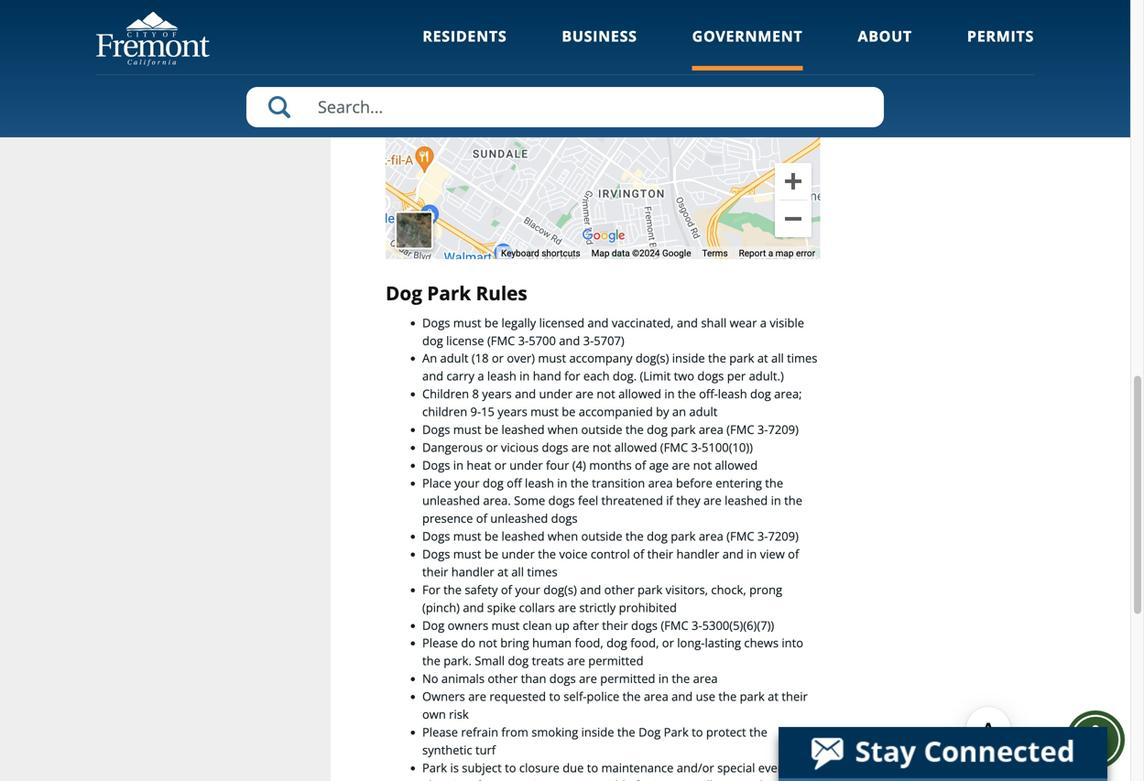 Task type: describe. For each thing, give the bounding box(es) containing it.
2 vertical spatial at
[[768, 689, 779, 705]]

1 outside from the top
[[581, 421, 623, 438]]

1 vertical spatial other
[[488, 671, 518, 687]]

not down each
[[597, 386, 616, 402]]

area down age
[[648, 475, 673, 491]]

3- up over)
[[518, 332, 529, 349]]

0 vertical spatial leash
[[487, 368, 517, 385]]

2 outside from the top
[[581, 528, 623, 545]]

than
[[521, 671, 546, 687]]

be left legally
[[485, 315, 499, 331]]

park up protect
[[740, 689, 765, 705]]

licensed
[[539, 315, 585, 331]]

children
[[422, 404, 467, 420]]

1 vertical spatial park
[[664, 724, 689, 741]]

feel
[[578, 493, 598, 509]]

the left voice
[[538, 546, 556, 563]]

0 vertical spatial leashed
[[502, 421, 545, 438]]

1 7209) from the top
[[768, 421, 799, 438]]

1 horizontal spatial handler
[[677, 546, 720, 563]]

four
[[546, 457, 569, 474]]

(18
[[472, 350, 489, 367]]

are right they
[[704, 493, 722, 509]]

smoking
[[532, 724, 578, 741]]

and up the chock,
[[723, 546, 744, 563]]

dog park rules
[[386, 280, 528, 306]]

2 when from the top
[[548, 528, 578, 545]]

the up the maintenance at the bottom of page
[[617, 724, 636, 741]]

9-
[[471, 404, 481, 420]]

in down prohibited
[[659, 671, 669, 687]]

shall
[[701, 315, 727, 331]]

and down hand
[[515, 386, 536, 402]]

human
[[532, 635, 572, 652]]

children
[[422, 386, 469, 402]]

(4)
[[572, 457, 586, 474]]

the down accompanied
[[626, 421, 644, 438]]

park down they
[[671, 528, 696, 545]]

dog up area.
[[483, 475, 504, 491]]

of right control
[[633, 546, 644, 563]]

their up for at the left bottom of page
[[422, 564, 448, 580]]

residents link
[[423, 26, 507, 71]]

and up owners
[[463, 600, 484, 616]]

rules
[[476, 280, 528, 306]]

to right due
[[587, 760, 598, 776]]

about
[[858, 26, 913, 46]]

of right view
[[788, 546, 799, 563]]

dog down 'strictly'
[[607, 635, 627, 652]]

0 vertical spatial permitted
[[588, 653, 644, 669]]

dog.
[[613, 368, 637, 385]]

are up self-
[[579, 671, 597, 687]]

treats
[[532, 653, 564, 669]]

8
[[472, 386, 479, 402]]

dog down adult.)
[[750, 386, 771, 402]]

area up "use"
[[693, 671, 718, 687]]

the up view
[[784, 493, 803, 509]]

maintenance
[[602, 760, 674, 776]]

in down "dangerous"
[[453, 457, 464, 474]]

chews
[[744, 635, 779, 652]]

dogs up voice
[[551, 511, 578, 527]]

the right "entering"
[[765, 475, 784, 491]]

clean
[[523, 617, 552, 634]]

own
[[422, 706, 446, 723]]

1 vertical spatial leashed
[[725, 493, 768, 509]]

subject
[[462, 760, 502, 776]]

owners
[[448, 617, 489, 634]]

prong
[[750, 582, 783, 598]]

dog down the if
[[647, 528, 668, 545]]

in up view
[[771, 493, 781, 509]]

collars
[[519, 600, 555, 616]]

0 horizontal spatial all
[[511, 564, 524, 580]]

dogs down prohibited
[[631, 617, 658, 634]]

view
[[760, 546, 785, 563]]

dog down by
[[647, 421, 668, 438]]

be down area.
[[485, 528, 499, 545]]

small
[[475, 653, 505, 669]]

0 vertical spatial allowed
[[619, 386, 662, 402]]

1 vertical spatial at
[[498, 564, 508, 580]]

are right age
[[672, 457, 690, 474]]

lasting
[[705, 635, 741, 652]]

are down each
[[576, 386, 594, 402]]

the up control
[[626, 528, 644, 545]]

not up small
[[479, 635, 497, 652]]

or right 'heat'
[[495, 457, 507, 474]]

protect
[[706, 724, 746, 741]]

2 horizontal spatial dog
[[639, 724, 661, 741]]

turf
[[475, 742, 496, 759]]

be down 15
[[485, 421, 499, 438]]

the down (4)
[[571, 475, 589, 491]]

must down 9-
[[453, 421, 482, 438]]

area.
[[483, 493, 511, 509]]

into
[[782, 635, 804, 652]]

dogs must be legally licensed and vaccinated, and shall wear a visible dog license (fmc 3-5700 and 3-5707) an adult (18 or over) must accompany dog(s) inside the park at all times and carry a leash in hand for each dog. (limit two dogs per adult.) children 8 years and under are not allowed in the off-leash dog area; children 9-15 years must be accompanied by an adult dogs must be leashed when outside the dog park area (fmc 3-7209) dangerous or vicious dogs are not allowed (fmc 3-5100(10)) dogs in heat or under four (4) months of age are not allowed place your dog off leash in the transition area before entering the unleashed area. some dogs feel threatened if they are leashed in the presence of unleashed dogs dogs must be leashed when outside the dog park area (fmc 3-7209) dogs must be under the voice control of their handler and in view of their handler at all times for the safety of your dog(s) and other park visitors, chock, prong (pinch) and spike collars are strictly prohibited dog owners must clean up after their dogs (fmc 3-5300(5)(6)(7)) please do not bring human food, dog food, or long-lasting chews into the park. small dog treats are permitted no animals other than dogs are permitted in the area owners are requested to self-police the area and use the park at their own risk please refrain from smoking inside the dog park to protect the synthetic turf park is subject to closure due to maintenance and/or special events
[[422, 315, 818, 776]]

permits
[[968, 26, 1034, 46]]

age
[[649, 457, 669, 474]]

must up license at the left of the page
[[453, 315, 482, 331]]

2 food, from the left
[[631, 635, 659, 652]]

2 vertical spatial under
[[502, 546, 535, 563]]

and/or
[[677, 760, 714, 776]]

of up spike
[[501, 582, 512, 598]]

must down presence
[[453, 528, 482, 545]]

to right subject
[[505, 760, 516, 776]]

legally
[[502, 315, 536, 331]]

special
[[718, 760, 755, 776]]

long-
[[677, 635, 705, 652]]

use
[[696, 689, 716, 705]]

license
[[446, 332, 484, 349]]

(fmc down legally
[[487, 332, 515, 349]]

5100(10))
[[702, 439, 753, 456]]

in left view
[[747, 546, 757, 563]]

months
[[589, 457, 632, 474]]

(limit
[[640, 368, 671, 385]]

owners
[[422, 689, 465, 705]]

not up months on the bottom right
[[593, 439, 611, 456]]

0 vertical spatial all
[[772, 350, 784, 367]]

voice
[[559, 546, 588, 563]]

the down 'two'
[[678, 386, 696, 402]]

(fmc down "entering"
[[727, 528, 755, 545]]

1 vertical spatial times
[[527, 564, 558, 580]]

dogs up off-
[[698, 368, 724, 385]]

5707)
[[594, 332, 625, 349]]

dogs up 'four'
[[542, 439, 568, 456]]

accompanied
[[579, 404, 653, 420]]

government
[[692, 26, 803, 46]]

area down they
[[699, 528, 724, 545]]

(pinch)
[[422, 600, 460, 616]]

1 horizontal spatial a
[[760, 315, 767, 331]]

must down spike
[[492, 617, 520, 634]]

and up 5707)
[[588, 315, 609, 331]]

0 vertical spatial dog
[[386, 280, 422, 306]]

transition
[[592, 475, 645, 491]]

be down 'for'
[[562, 404, 576, 420]]

up
[[555, 617, 570, 634]]

dogs up self-
[[550, 671, 576, 687]]

hand
[[533, 368, 561, 385]]

the down shall
[[708, 350, 726, 367]]

and down licensed
[[559, 332, 580, 349]]

their down into
[[782, 689, 808, 705]]

park up prohibited
[[638, 582, 663, 598]]

1 food, from the left
[[575, 635, 604, 652]]

in down over)
[[520, 368, 530, 385]]

their down 'strictly'
[[602, 617, 628, 634]]

are up (4)
[[572, 439, 590, 456]]

5300(5)(6)(7))
[[702, 617, 774, 634]]

place
[[422, 475, 452, 491]]

no
[[422, 671, 438, 687]]

the down long-
[[672, 671, 690, 687]]

are right treats
[[567, 653, 585, 669]]

to left self-
[[549, 689, 561, 705]]

dogs left feel
[[549, 493, 575, 509]]

0 vertical spatial adult
[[440, 350, 469, 367]]

residents
[[423, 26, 507, 46]]

per
[[727, 368, 746, 385]]

permits link
[[968, 26, 1034, 71]]

dog up an
[[422, 332, 443, 349]]

5700
[[529, 332, 556, 349]]

3- up before
[[691, 439, 702, 456]]

in down 'four'
[[557, 475, 568, 491]]

vicious
[[501, 439, 539, 456]]

1 vertical spatial adult
[[689, 404, 718, 420]]

their up visitors,
[[647, 546, 674, 563]]

park.
[[444, 653, 472, 669]]

1 vertical spatial dog
[[422, 617, 445, 634]]

0 vertical spatial dog(s)
[[636, 350, 669, 367]]

refrain
[[461, 724, 498, 741]]

(fmc up age
[[660, 439, 688, 456]]

risk
[[449, 706, 469, 723]]

5 dogs from the top
[[422, 546, 450, 563]]

and down an
[[422, 368, 444, 385]]

chock,
[[711, 582, 747, 598]]

stay connected image
[[779, 728, 1106, 779]]

presence
[[422, 511, 473, 527]]

area;
[[774, 386, 802, 402]]

3- down adult.)
[[758, 421, 768, 438]]

of down area.
[[476, 511, 487, 527]]

wear
[[730, 315, 757, 331]]

in up by
[[665, 386, 675, 402]]

2 vertical spatial allowed
[[715, 457, 758, 474]]

(fmc up "5100(10))"
[[727, 421, 755, 438]]



Task type: vqa. For each thing, say whether or not it's contained in the screenshot.
about
yes



Task type: locate. For each thing, give the bounding box(es) containing it.
be up safety
[[485, 546, 499, 563]]

inside down police
[[581, 724, 614, 741]]

entering
[[716, 475, 762, 491]]

1 please from the top
[[422, 635, 458, 652]]

dogs up "place" on the left bottom of the page
[[422, 457, 450, 474]]

of
[[635, 457, 646, 474], [476, 511, 487, 527], [633, 546, 644, 563], [788, 546, 799, 563], [501, 582, 512, 598]]

2 vertical spatial park
[[422, 760, 447, 776]]

when up 'four'
[[548, 421, 578, 438]]

a down (18
[[478, 368, 484, 385]]

park up per
[[730, 350, 755, 367]]

0 horizontal spatial unleashed
[[422, 493, 480, 509]]

1 when from the top
[[548, 421, 578, 438]]

1 vertical spatial unleashed
[[490, 511, 548, 527]]

0 horizontal spatial other
[[488, 671, 518, 687]]

unleashed up presence
[[422, 493, 480, 509]]

control
[[591, 546, 630, 563]]

0 vertical spatial years
[[482, 386, 512, 402]]

dog
[[422, 332, 443, 349], [750, 386, 771, 402], [647, 421, 668, 438], [483, 475, 504, 491], [647, 528, 668, 545], [607, 635, 627, 652], [508, 653, 529, 669]]

1 vertical spatial please
[[422, 724, 458, 741]]

at
[[758, 350, 768, 367], [498, 564, 508, 580], [768, 689, 779, 705]]

your
[[455, 475, 480, 491], [515, 582, 541, 598]]

the right police
[[623, 689, 641, 705]]

0 vertical spatial outside
[[581, 421, 623, 438]]

safety
[[465, 582, 498, 598]]

all
[[772, 350, 784, 367], [511, 564, 524, 580]]

1 vertical spatial a
[[478, 368, 484, 385]]

1 horizontal spatial food,
[[631, 635, 659, 652]]

or up 'heat'
[[486, 439, 498, 456]]

please
[[422, 635, 458, 652], [422, 724, 458, 741]]

1 vertical spatial outside
[[581, 528, 623, 545]]

requested
[[490, 689, 546, 705]]

years right 15
[[498, 404, 528, 420]]

and left "use"
[[672, 689, 693, 705]]

or left long-
[[662, 635, 674, 652]]

0 horizontal spatial your
[[455, 475, 480, 491]]

years up 15
[[482, 386, 512, 402]]

each
[[584, 368, 610, 385]]

self-
[[564, 689, 587, 705]]

two
[[674, 368, 695, 385]]

from
[[502, 724, 529, 741]]

0 horizontal spatial dog(s)
[[544, 582, 577, 598]]

0 vertical spatial times
[[787, 350, 818, 367]]

2 horizontal spatial leash
[[718, 386, 747, 402]]

to
[[549, 689, 561, 705], [692, 724, 703, 741], [505, 760, 516, 776], [587, 760, 598, 776]]

for
[[565, 368, 581, 385]]

1 horizontal spatial other
[[604, 582, 635, 598]]

all up spike
[[511, 564, 524, 580]]

your down 'heat'
[[455, 475, 480, 491]]

0 horizontal spatial times
[[527, 564, 558, 580]]

1 vertical spatial years
[[498, 404, 528, 420]]

0 horizontal spatial inside
[[581, 724, 614, 741]]

and up 'strictly'
[[580, 582, 601, 598]]

must
[[453, 315, 482, 331], [538, 350, 566, 367], [531, 404, 559, 420], [453, 421, 482, 438], [453, 528, 482, 545], [453, 546, 482, 563], [492, 617, 520, 634]]

0 horizontal spatial dog
[[386, 280, 422, 306]]

in
[[520, 368, 530, 385], [665, 386, 675, 402], [453, 457, 464, 474], [557, 475, 568, 491], [771, 493, 781, 509], [747, 546, 757, 563], [659, 671, 669, 687]]

1 vertical spatial 7209)
[[768, 528, 799, 545]]

leashed
[[502, 421, 545, 438], [725, 493, 768, 509], [502, 528, 545, 545]]

3- up accompany
[[583, 332, 594, 349]]

1 horizontal spatial adult
[[689, 404, 718, 420]]

1 vertical spatial allowed
[[614, 439, 657, 456]]

and
[[588, 315, 609, 331], [677, 315, 698, 331], [559, 332, 580, 349], [422, 368, 444, 385], [515, 386, 536, 402], [723, 546, 744, 563], [580, 582, 601, 598], [463, 600, 484, 616], [672, 689, 693, 705]]

heat
[[467, 457, 492, 474]]

and left shall
[[677, 315, 698, 331]]

handler up safety
[[452, 564, 494, 580]]

1 horizontal spatial unleashed
[[490, 511, 548, 527]]

dogs
[[698, 368, 724, 385], [542, 439, 568, 456], [549, 493, 575, 509], [551, 511, 578, 527], [631, 617, 658, 634], [550, 671, 576, 687]]

leashed down "entering"
[[725, 493, 768, 509]]

0 vertical spatial park
[[427, 280, 471, 306]]

leash up 'some'
[[525, 475, 554, 491]]

under
[[539, 386, 573, 402], [510, 457, 543, 474], [502, 546, 535, 563]]

2 vertical spatial leash
[[525, 475, 554, 491]]

0 horizontal spatial adult
[[440, 350, 469, 367]]

1 dogs from the top
[[422, 315, 450, 331]]

a
[[760, 315, 767, 331], [478, 368, 484, 385]]

dogs up license at the left of the page
[[422, 315, 450, 331]]

times up collars
[[527, 564, 558, 580]]

1 vertical spatial leash
[[718, 386, 747, 402]]

1 vertical spatial inside
[[581, 724, 614, 741]]

leash
[[487, 368, 517, 385], [718, 386, 747, 402], [525, 475, 554, 491]]

times
[[787, 350, 818, 367], [527, 564, 558, 580]]

business
[[562, 26, 637, 46]]

of left age
[[635, 457, 646, 474]]

leash down over)
[[487, 368, 517, 385]]

an
[[672, 404, 686, 420]]

1 vertical spatial all
[[511, 564, 524, 580]]

bring
[[500, 635, 529, 652]]

or right (18
[[492, 350, 504, 367]]

carry
[[447, 368, 475, 385]]

unleashed
[[422, 493, 480, 509], [490, 511, 548, 527]]

times up area;
[[787, 350, 818, 367]]

area
[[699, 421, 724, 438], [648, 475, 673, 491], [699, 528, 724, 545], [693, 671, 718, 687], [644, 689, 669, 705]]

dangerous
[[422, 439, 483, 456]]

park up license at the left of the page
[[427, 280, 471, 306]]

prohibited
[[619, 600, 677, 616]]

2 vertical spatial dog
[[639, 724, 661, 741]]

0 horizontal spatial food,
[[575, 635, 604, 652]]

0 vertical spatial handler
[[677, 546, 720, 563]]

after
[[573, 617, 599, 634]]

(fmc
[[487, 332, 515, 349], [727, 421, 755, 438], [660, 439, 688, 456], [727, 528, 755, 545], [661, 617, 689, 634]]

3- up view
[[758, 528, 768, 545]]

1 horizontal spatial leash
[[525, 475, 554, 491]]

not up before
[[693, 457, 712, 474]]

are down animals
[[468, 689, 487, 705]]

1 vertical spatial under
[[510, 457, 543, 474]]

1 vertical spatial permitted
[[600, 671, 656, 687]]

dog down bring
[[508, 653, 529, 669]]

1 horizontal spatial your
[[515, 582, 541, 598]]

at down chews on the bottom of page
[[768, 689, 779, 705]]

15
[[481, 404, 495, 420]]

do
[[461, 635, 476, 652]]

events
[[758, 760, 795, 776]]

dog(s)
[[636, 350, 669, 367], [544, 582, 577, 598]]

an
[[422, 350, 437, 367]]

other up 'strictly'
[[604, 582, 635, 598]]

dog(s) up collars
[[544, 582, 577, 598]]

2 vertical spatial leashed
[[502, 528, 545, 545]]

2 7209) from the top
[[768, 528, 799, 545]]

food, down prohibited
[[631, 635, 659, 652]]

Search text field
[[246, 87, 884, 127]]

due
[[563, 760, 584, 776]]

are up up
[[558, 600, 576, 616]]

vaccinated,
[[612, 315, 674, 331]]

their
[[647, 546, 674, 563], [422, 564, 448, 580], [602, 617, 628, 634], [782, 689, 808, 705]]

outside down accompanied
[[581, 421, 623, 438]]

years
[[482, 386, 512, 402], [498, 404, 528, 420]]

1 horizontal spatial times
[[787, 350, 818, 367]]

1 vertical spatial your
[[515, 582, 541, 598]]

must up hand
[[538, 350, 566, 367]]

0 vertical spatial under
[[539, 386, 573, 402]]

0 vertical spatial when
[[548, 421, 578, 438]]

dogs down children
[[422, 421, 450, 438]]

permitted
[[588, 653, 644, 669], [600, 671, 656, 687]]

must up safety
[[453, 546, 482, 563]]

area left "use"
[[644, 689, 669, 705]]

closure
[[519, 760, 560, 776]]

animals
[[442, 671, 485, 687]]

business link
[[562, 26, 637, 71]]

3- up long-
[[692, 617, 702, 634]]

park down an
[[671, 421, 696, 438]]

2 dogs from the top
[[422, 421, 450, 438]]

dog(s) up (limit
[[636, 350, 669, 367]]

area up "5100(10))"
[[699, 421, 724, 438]]

0 vertical spatial inside
[[672, 350, 705, 367]]

1 horizontal spatial dog(s)
[[636, 350, 669, 367]]

for
[[422, 582, 441, 598]]

0 vertical spatial other
[[604, 582, 635, 598]]

(fmc up long-
[[661, 617, 689, 634]]

other
[[604, 582, 635, 598], [488, 671, 518, 687]]

0 horizontal spatial handler
[[452, 564, 494, 580]]

1 vertical spatial when
[[548, 528, 578, 545]]

3 dogs from the top
[[422, 457, 450, 474]]

0 vertical spatial at
[[758, 350, 768, 367]]

0 vertical spatial your
[[455, 475, 480, 491]]

off-
[[699, 386, 718, 402]]

the right "use"
[[719, 689, 737, 705]]

2 please from the top
[[422, 724, 458, 741]]

the right protect
[[750, 724, 768, 741]]

the
[[708, 350, 726, 367], [678, 386, 696, 402], [626, 421, 644, 438], [571, 475, 589, 491], [765, 475, 784, 491], [784, 493, 803, 509], [626, 528, 644, 545], [538, 546, 556, 563], [444, 582, 462, 598], [422, 653, 441, 669], [672, 671, 690, 687], [623, 689, 641, 705], [719, 689, 737, 705], [617, 724, 636, 741], [750, 724, 768, 741]]

0 vertical spatial unleashed
[[422, 493, 480, 509]]

outside
[[581, 421, 623, 438], [581, 528, 623, 545]]

park
[[427, 280, 471, 306], [664, 724, 689, 741], [422, 760, 447, 776]]

leashed down 'some'
[[502, 528, 545, 545]]

is
[[450, 760, 459, 776]]

adult up carry
[[440, 350, 469, 367]]

over)
[[507, 350, 535, 367]]

government link
[[692, 26, 803, 71]]

park up and/or
[[664, 724, 689, 741]]

1 horizontal spatial all
[[772, 350, 784, 367]]

allowed up "entering"
[[715, 457, 758, 474]]

handler up visitors,
[[677, 546, 720, 563]]

strictly
[[579, 600, 616, 616]]

police
[[587, 689, 620, 705]]

adult.)
[[749, 368, 784, 385]]

under down 'some'
[[502, 546, 535, 563]]

0 vertical spatial a
[[760, 315, 767, 331]]

allowed down dog.
[[619, 386, 662, 402]]

visible
[[770, 315, 804, 331]]

1 vertical spatial handler
[[452, 564, 494, 580]]

0 horizontal spatial a
[[478, 368, 484, 385]]

0 vertical spatial 7209)
[[768, 421, 799, 438]]

visitors,
[[666, 582, 708, 598]]

4 dogs from the top
[[422, 528, 450, 545]]

a right wear
[[760, 315, 767, 331]]

the up (pinch) on the left of the page
[[444, 582, 462, 598]]

spike
[[487, 600, 516, 616]]

1 horizontal spatial inside
[[672, 350, 705, 367]]

1 vertical spatial dog(s)
[[544, 582, 577, 598]]

if
[[666, 493, 673, 509]]

accompany
[[569, 350, 633, 367]]

when up voice
[[548, 528, 578, 545]]

0 horizontal spatial leash
[[487, 368, 517, 385]]

dog
[[386, 280, 422, 306], [422, 617, 445, 634], [639, 724, 661, 741]]

under down vicious
[[510, 457, 543, 474]]

adult
[[440, 350, 469, 367], [689, 404, 718, 420]]

when
[[548, 421, 578, 438], [548, 528, 578, 545]]

1 horizontal spatial dog
[[422, 617, 445, 634]]

0 vertical spatial please
[[422, 635, 458, 652]]

some
[[514, 493, 545, 509]]

they
[[676, 493, 701, 509]]



